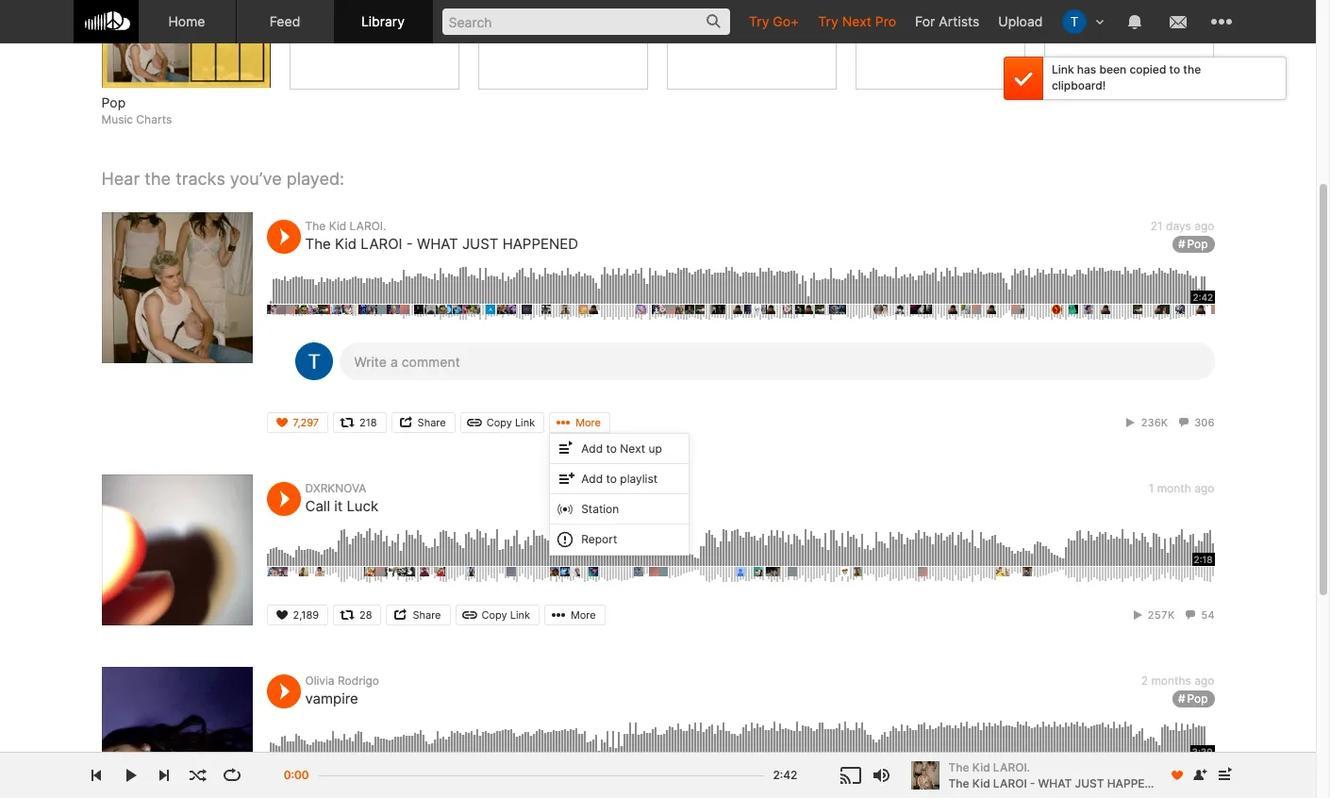 Task type: vqa. For each thing, say whether or not it's contained in the screenshot.
first ago from the bottom
yes



Task type: locate. For each thing, give the bounding box(es) containing it.
laroi. for the kid laroi. link to the right
[[993, 760, 1030, 774]]

feed
[[270, 13, 300, 29]]

0 vertical spatial the kid laroi. the kid laroi - what just happened
[[305, 219, 578, 253]]

playlist
[[620, 472, 658, 486]]

link has been copied to the clipboard! alert
[[1004, 57, 1287, 100]]

rodrigo
[[338, 674, 379, 688]]

0 vertical spatial just
[[462, 235, 499, 253]]

the kid laroi. link
[[305, 219, 386, 233], [949, 760, 1159, 776]]

0 horizontal spatial the kid laroi. the kid laroi - what just happened
[[305, 219, 578, 253]]

add up station
[[581, 472, 603, 486]]

progress bar
[[318, 766, 764, 797]]

share button right 28
[[386, 605, 451, 626]]

0 vertical spatial share button
[[391, 413, 455, 433]]

copy link button
[[460, 413, 545, 433], [455, 605, 540, 626]]

next inside button
[[620, 441, 645, 456]]

1 horizontal spatial laroi.
[[993, 760, 1030, 774]]

happened for the topmost the kid laroi. link
[[503, 235, 578, 253]]

1 vertical spatial next
[[620, 441, 645, 456]]

2,189 button
[[267, 605, 328, 626]]

1 horizontal spatial just
[[1075, 776, 1104, 790]]

0 vertical spatial copy link button
[[460, 413, 545, 433]]

2 try from the left
[[818, 13, 839, 29]]

copy
[[487, 416, 512, 430], [482, 609, 507, 622]]

copy for the kid laroi - what just happened
[[487, 416, 512, 430]]

ago inside 2 months ago pop
[[1195, 674, 1215, 688]]

0 vertical spatial the kid laroi. link
[[305, 219, 386, 233]]

0 horizontal spatial the kid laroi - what just happened link
[[305, 235, 578, 253]]

share button for the
[[391, 413, 455, 433]]

1 vertical spatial to
[[606, 441, 617, 456]]

pop down months
[[1187, 692, 1208, 706]]

the right hear
[[145, 169, 171, 188]]

for artists
[[915, 13, 980, 29]]

0 vertical spatial share
[[418, 416, 446, 430]]

call it luck element
[[101, 475, 252, 626]]

station button
[[550, 495, 689, 525]]

library link
[[335, 0, 433, 43]]

1 vertical spatial share
[[413, 609, 441, 622]]

1 horizontal spatial laroi
[[993, 776, 1027, 790]]

more button
[[549, 413, 610, 433], [544, 605, 605, 626]]

pop up music
[[101, 95, 126, 111]]

happened
[[503, 235, 578, 253], [1107, 776, 1169, 790]]

1 vertical spatial track stats element
[[1130, 605, 1215, 626]]

1 vertical spatial just
[[1075, 776, 1104, 790]]

28 button
[[333, 605, 382, 626]]

0 vertical spatial copy link
[[487, 416, 535, 430]]

pop link down pop element
[[101, 94, 271, 112]]

the right copied in the right of the page
[[1184, 62, 1201, 76]]

0 vertical spatial next
[[842, 13, 872, 29]]

copy link
[[487, 416, 535, 430], [482, 609, 530, 622]]

to
[[1170, 62, 1181, 76], [606, 441, 617, 456], [606, 472, 617, 486]]

track stats element containing 257k
[[1130, 605, 1215, 626]]

2 vertical spatial link
[[510, 609, 530, 622]]

1 vertical spatial ago
[[1195, 482, 1215, 496]]

257k
[[1148, 609, 1175, 622]]

to inside link has been copied to the clipboard!
[[1170, 62, 1181, 76]]

to up add to playlist
[[606, 441, 617, 456]]

more
[[576, 416, 601, 430], [571, 609, 596, 622]]

add up add to playlist
[[581, 441, 603, 456]]

pop link
[[101, 94, 271, 112], [1173, 236, 1215, 253], [1173, 691, 1215, 708]]

pop
[[101, 95, 126, 111], [1187, 237, 1208, 251], [1187, 692, 1208, 706]]

try for try next pro
[[818, 13, 839, 29]]

more button for call it luck
[[544, 605, 605, 626]]

1 horizontal spatial tara schultz's avatar element
[[1062, 9, 1087, 34]]

1 horizontal spatial -
[[1030, 776, 1035, 790]]

share right 28
[[413, 609, 441, 622]]

0 horizontal spatial the
[[145, 169, 171, 188]]

tara schultz's avatar element up has
[[1062, 9, 1087, 34]]

tara schultz's avatar element
[[1062, 9, 1087, 34], [295, 343, 333, 381]]

track stats element up months
[[1130, 605, 1215, 626]]

28
[[360, 609, 372, 622]]

tara schultz's avatar element up 7,297
[[295, 343, 333, 381]]

try go+
[[749, 13, 800, 29]]

copy link button for the kid laroi - what just happened
[[460, 413, 545, 433]]

1 vertical spatial laroi.
[[993, 760, 1030, 774]]

ago
[[1195, 219, 1215, 233], [1195, 482, 1215, 496], [1195, 674, 1215, 688]]

to for add to next up
[[606, 441, 617, 456]]

vampire
[[305, 690, 358, 708]]

ago right month
[[1195, 482, 1215, 496]]

0 vertical spatial to
[[1170, 62, 1181, 76]]

add for add to next up
[[581, 441, 603, 456]]

pro
[[875, 13, 896, 29]]

try next pro link
[[809, 0, 906, 42]]

try for try go+
[[749, 13, 769, 29]]

copied
[[1130, 62, 1167, 76]]

None search field
[[433, 0, 740, 42]]

pop music charts
[[101, 95, 172, 126]]

vampire link
[[305, 690, 358, 708]]

1 vertical spatial pop
[[1187, 237, 1208, 251]]

ago inside 21 days ago pop
[[1195, 219, 1215, 233]]

1 add from the top
[[581, 441, 603, 456]]

1 horizontal spatial the kid laroi - what just happened link
[[949, 775, 1169, 792]]

next left up
[[620, 441, 645, 456]]

to left playlist
[[606, 472, 617, 486]]

pop inside pop music charts
[[101, 95, 126, 111]]

played:
[[287, 169, 344, 188]]

1 vertical spatial the kid laroi. the kid laroi - what just happened
[[949, 760, 1169, 790]]

been
[[1100, 62, 1127, 76]]

0 horizontal spatial laroi.
[[350, 219, 386, 233]]

pop link down months
[[1173, 691, 1215, 708]]

ago right days
[[1195, 219, 1215, 233]]

1 vertical spatial happened
[[1107, 776, 1169, 790]]

0 vertical spatial laroi
[[361, 235, 402, 253]]

station
[[581, 502, 619, 516]]

0 vertical spatial pop link
[[101, 94, 271, 112]]

pop inside 21 days ago pop
[[1187, 237, 1208, 251]]

21
[[1151, 219, 1163, 233]]

happened for the kid laroi. link to the right
[[1107, 776, 1169, 790]]

0 vertical spatial what
[[417, 235, 458, 253]]

1 vertical spatial link
[[515, 416, 535, 430]]

next left pro
[[842, 13, 872, 29]]

0 vertical spatial add
[[581, 441, 603, 456]]

just for the topmost the kid laroi. link
[[462, 235, 499, 253]]

more button down the 'report'
[[544, 605, 605, 626]]

0 vertical spatial the kid laroi - what just happened element
[[101, 213, 252, 364]]

add for add to playlist
[[581, 472, 603, 486]]

share button
[[391, 413, 455, 433], [386, 605, 451, 626]]

0 vertical spatial happened
[[503, 235, 578, 253]]

what for the topmost the kid laroi. link
[[417, 235, 458, 253]]

months
[[1152, 674, 1192, 688]]

3 ago from the top
[[1195, 674, 1215, 688]]

laroi. for the topmost the kid laroi. link
[[350, 219, 386, 233]]

1 vertical spatial add
[[581, 472, 603, 486]]

1 vertical spatial copy link button
[[455, 605, 540, 626]]

laroi
[[361, 235, 402, 253], [993, 776, 1027, 790]]

ago for the kid laroi - what just happened
[[1195, 219, 1215, 233]]

218
[[360, 416, 377, 430]]

the kid laroi. the kid laroi - what just happened
[[305, 219, 578, 253], [949, 760, 1169, 790]]

1 horizontal spatial what
[[1038, 776, 1072, 790]]

0 vertical spatial link
[[1052, 62, 1074, 76]]

2 vertical spatial ago
[[1195, 674, 1215, 688]]

share
[[418, 416, 446, 430], [413, 609, 441, 622]]

2 vertical spatial to
[[606, 472, 617, 486]]

laroi.
[[350, 219, 386, 233], [993, 760, 1030, 774]]

1 ago from the top
[[1195, 219, 1215, 233]]

track stats element for the kid laroi - what just happened
[[1123, 413, 1215, 433]]

0 horizontal spatial laroi
[[361, 235, 402, 253]]

0 vertical spatial track stats element
[[1123, 413, 1215, 433]]

0 horizontal spatial tara schultz's avatar element
[[295, 343, 333, 381]]

-
[[406, 235, 413, 253], [1030, 776, 1035, 790]]

call
[[305, 498, 330, 516]]

0 vertical spatial copy
[[487, 416, 512, 430]]

306
[[1195, 416, 1215, 430]]

0 vertical spatial pop
[[101, 95, 126, 111]]

try left go+
[[749, 13, 769, 29]]

1 horizontal spatial happened
[[1107, 776, 1169, 790]]

2 vertical spatial pop
[[1187, 692, 1208, 706]]

1 horizontal spatial the kid laroi. link
[[949, 760, 1159, 776]]

try right go+
[[818, 13, 839, 29]]

pop down days
[[1187, 237, 1208, 251]]

copy for call it luck
[[482, 609, 507, 622]]

1 vertical spatial tara schultz's avatar element
[[295, 343, 333, 381]]

1 vertical spatial -
[[1030, 776, 1035, 790]]

track stats element for call it luck
[[1130, 605, 1215, 626]]

share for luck
[[413, 609, 441, 622]]

1 try from the left
[[749, 13, 769, 29]]

0 horizontal spatial what
[[417, 235, 458, 253]]

0 vertical spatial ago
[[1195, 219, 1215, 233]]

link inside link has been copied to the clipboard!
[[1052, 62, 1074, 76]]

0 horizontal spatial just
[[462, 235, 499, 253]]

Search search field
[[442, 8, 730, 35]]

0 vertical spatial more button
[[549, 413, 610, 433]]

1 vertical spatial more button
[[544, 605, 605, 626]]

1 vertical spatial pop link
[[1173, 236, 1215, 253]]

the
[[305, 219, 326, 233], [305, 235, 331, 253], [949, 760, 970, 774], [949, 776, 970, 790]]

2 add from the top
[[581, 472, 603, 486]]

track stats element
[[1123, 413, 1215, 433], [1130, 605, 1215, 626]]

1 vertical spatial copy link
[[482, 609, 530, 622]]

days
[[1166, 219, 1192, 233]]

0 vertical spatial the
[[1184, 62, 1201, 76]]

link
[[1052, 62, 1074, 76], [515, 416, 535, 430], [510, 609, 530, 622]]

0 vertical spatial the kid laroi - what just happened link
[[305, 235, 578, 253]]

next up image
[[1213, 764, 1236, 787]]

2 vertical spatial pop link
[[1173, 691, 1215, 708]]

share right 218
[[418, 416, 446, 430]]

luck
[[347, 498, 378, 516]]

1
[[1149, 482, 1154, 496]]

ago right months
[[1195, 674, 1215, 688]]

1 horizontal spatial the
[[1184, 62, 1201, 76]]

to right copied in the right of the page
[[1170, 62, 1181, 76]]

1 vertical spatial share button
[[386, 605, 451, 626]]

7,297 button
[[267, 413, 328, 433]]

more up add to next up button
[[576, 416, 601, 430]]

share button right 218
[[391, 413, 455, 433]]

track stats element up month
[[1123, 413, 1215, 433]]

0 vertical spatial -
[[406, 235, 413, 253]]

share button for luck
[[386, 605, 451, 626]]

0 vertical spatial more
[[576, 416, 601, 430]]

try inside try next pro link
[[818, 13, 839, 29]]

1 vertical spatial more
[[571, 609, 596, 622]]

the kid laroi - what just happened element
[[101, 213, 252, 364], [911, 761, 939, 790]]

tracks
[[176, 169, 225, 188]]

try
[[749, 13, 769, 29], [818, 13, 839, 29]]

dxrknova link
[[305, 482, 367, 496]]

1 horizontal spatial the kid laroi - what just happened element
[[911, 761, 939, 790]]

you've
[[230, 169, 282, 188]]

add to playlist
[[581, 472, 658, 486]]

0 vertical spatial laroi.
[[350, 219, 386, 233]]

laroi for the kid laroi. link to the right
[[993, 776, 1027, 790]]

pop link for the kid laroi - what just happened
[[1173, 236, 1215, 253]]

21 days ago pop
[[1151, 219, 1215, 251]]

0 horizontal spatial try
[[749, 13, 769, 29]]

more button up add to next up button
[[549, 413, 610, 433]]

1 vertical spatial laroi
[[993, 776, 1027, 790]]

1 vertical spatial the kid laroi - what just happened link
[[949, 775, 1169, 792]]

olivia rodrigo vampire
[[305, 674, 379, 708]]

0 horizontal spatial the kid laroi. link
[[305, 219, 386, 233]]

track stats element containing 236k
[[1123, 413, 1215, 433]]

pop link down days
[[1173, 236, 1215, 253]]

1 vertical spatial what
[[1038, 776, 1072, 790]]

try inside try go+ link
[[749, 13, 769, 29]]

pop inside 2 months ago pop
[[1187, 692, 1208, 706]]

has
[[1077, 62, 1097, 76]]

add
[[581, 441, 603, 456], [581, 472, 603, 486]]

1 horizontal spatial the kid laroi. the kid laroi - what just happened
[[949, 760, 1169, 790]]

the kid laroi - what just happened link
[[305, 235, 578, 253], [949, 775, 1169, 792]]

copy link for the kid laroi - what just happened
[[487, 416, 535, 430]]

more down the 'report'
[[571, 609, 596, 622]]

just
[[462, 235, 499, 253], [1075, 776, 1104, 790]]

next
[[842, 13, 872, 29], [620, 441, 645, 456]]

0 horizontal spatial next
[[620, 441, 645, 456]]

0 horizontal spatial happened
[[503, 235, 578, 253]]

upload
[[999, 13, 1043, 29]]

the
[[1184, 62, 1201, 76], [145, 169, 171, 188]]

1 vertical spatial copy
[[482, 609, 507, 622]]

pop element
[[101, 0, 271, 88]]

olivia rodrigo link
[[305, 674, 379, 688]]

1 horizontal spatial try
[[818, 13, 839, 29]]

1 vertical spatial the kid laroi. link
[[949, 760, 1159, 776]]

306 link
[[1177, 416, 1215, 430]]

0 horizontal spatial -
[[406, 235, 413, 253]]

what
[[417, 235, 458, 253], [1038, 776, 1072, 790]]

- for the topmost the kid laroi. link
[[406, 235, 413, 253]]



Task type: describe. For each thing, give the bounding box(es) containing it.
236k
[[1141, 416, 1168, 430]]

54 link
[[1183, 609, 1215, 622]]

clipboard!
[[1052, 78, 1106, 92]]

more for call it luck
[[571, 609, 596, 622]]

copy link for call it luck
[[482, 609, 530, 622]]

the kid laroi - what just happened link for the kid laroi. link to the right
[[949, 775, 1169, 792]]

hear
[[101, 169, 140, 188]]

share for the
[[418, 416, 446, 430]]

pop link for vampire
[[1173, 691, 1215, 708]]

link has been copied to the clipboard!
[[1052, 62, 1201, 92]]

up
[[649, 441, 662, 456]]

try next pro
[[818, 13, 896, 29]]

link for call it luck
[[510, 609, 530, 622]]

month
[[1157, 482, 1192, 496]]

ago for vampire
[[1195, 674, 1215, 688]]

upload link
[[989, 0, 1053, 42]]

pop for the kid laroi - what just happened
[[1187, 237, 1208, 251]]

it
[[334, 498, 343, 516]]

library
[[361, 13, 405, 29]]

dxrknova call it luck
[[305, 482, 378, 516]]

2:42
[[773, 768, 798, 782]]

report
[[581, 533, 618, 547]]

to for add to playlist
[[606, 472, 617, 486]]

1 month ago
[[1149, 482, 1215, 496]]

just for the kid laroi. link to the right
[[1075, 776, 1104, 790]]

artists
[[939, 13, 980, 29]]

0 horizontal spatial the kid laroi - what just happened element
[[101, 213, 252, 364]]

54
[[1201, 609, 1215, 622]]

2 ago from the top
[[1195, 482, 1215, 496]]

more for the kid laroi - what just happened
[[576, 416, 601, 430]]

charts
[[136, 112, 172, 126]]

home link
[[138, 0, 236, 43]]

more button for the kid laroi - what just happened
[[549, 413, 610, 433]]

add to playlist button
[[550, 465, 689, 495]]

add to next up
[[581, 441, 662, 456]]

link for the kid laroi - what just happened
[[515, 416, 535, 430]]

hear the tracks you've played:
[[101, 169, 344, 188]]

2
[[1142, 674, 1148, 688]]

feed link
[[236, 0, 335, 43]]

olivia
[[305, 674, 335, 688]]

the inside link has been copied to the clipboard!
[[1184, 62, 1201, 76]]

music
[[101, 112, 133, 126]]

home
[[168, 13, 205, 29]]

Write a comment text field
[[339, 343, 1215, 381]]

1 vertical spatial the
[[145, 169, 171, 188]]

1 vertical spatial the kid laroi - what just happened element
[[911, 761, 939, 790]]

vampire element
[[101, 667, 252, 798]]

for artists link
[[906, 0, 989, 42]]

218 button
[[333, 413, 387, 433]]

what for the kid laroi. link to the right
[[1038, 776, 1072, 790]]

call it luck link
[[305, 498, 378, 516]]

add to next up button
[[550, 434, 689, 465]]

1 horizontal spatial next
[[842, 13, 872, 29]]

music charts link
[[101, 112, 172, 128]]

go+
[[773, 13, 800, 29]]

the kid laroi - what just happened link for the topmost the kid laroi. link
[[305, 235, 578, 253]]

0 vertical spatial tara schultz's avatar element
[[1062, 9, 1087, 34]]

0:00
[[284, 768, 309, 782]]

- for the kid laroi. link to the right
[[1030, 776, 1035, 790]]

try go+ link
[[740, 0, 809, 42]]

laroi for the topmost the kid laroi. link
[[361, 235, 402, 253]]

2,189
[[293, 609, 319, 622]]

7,297
[[293, 416, 319, 430]]

dxrknova
[[305, 482, 367, 496]]

for
[[915, 13, 935, 29]]

report button
[[550, 525, 689, 555]]

2 months ago pop
[[1142, 674, 1215, 706]]

pop for vampire
[[1187, 692, 1208, 706]]

copy link button for call it luck
[[455, 605, 540, 626]]



